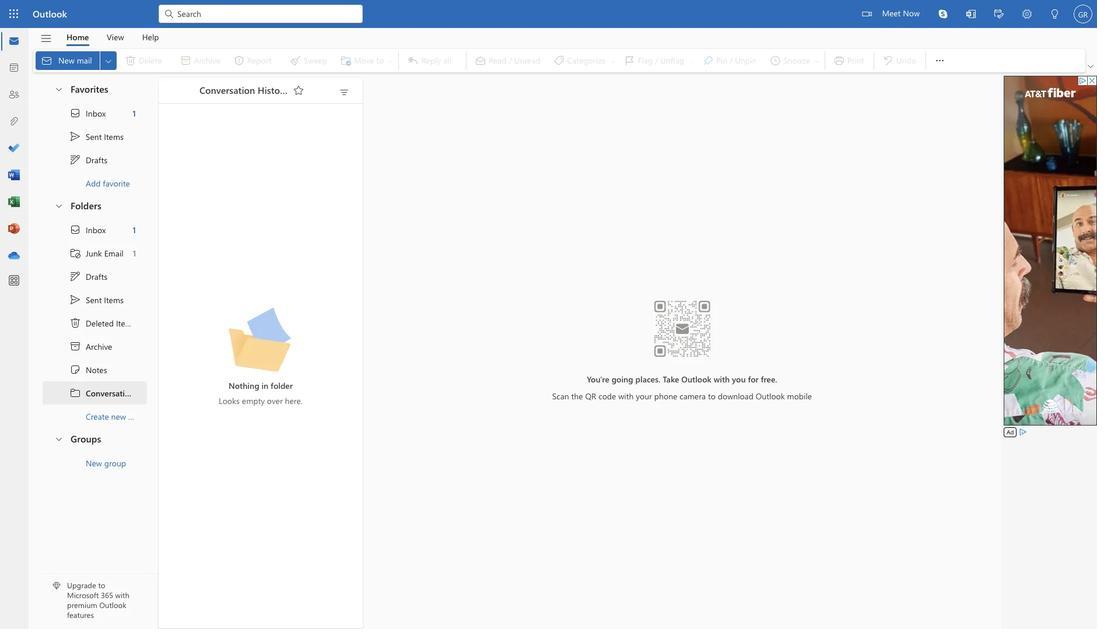 Task type: locate. For each thing, give the bounding box(es) containing it.
0 vertical spatial to
[[708, 390, 716, 402]]

0 vertical spatial  inbox
[[69, 107, 106, 119]]

 tree item down junk
[[43, 265, 147, 288]]

junk
[[86, 248, 102, 259]]

to inside upgrade to microsoft 365 with premium outlook features
[[98, 581, 105, 590]]

conversation up 'create new folder'
[[86, 388, 134, 399]]

new left mail
[[58, 55, 75, 66]]

inbox
[[86, 108, 106, 119], [86, 224, 106, 235]]

1 vertical spatial  tree item
[[43, 288, 147, 311]]

2 vertical spatial items
[[116, 318, 136, 329]]

1 vertical spatial inbox
[[86, 224, 106, 235]]

1  from the top
[[69, 107, 81, 119]]

new
[[111, 411, 126, 422]]

microsoft
[[67, 590, 99, 600]]

people image
[[8, 89, 20, 101]]

 up add favorite tree item
[[69, 154, 81, 166]]

1 for 
[[133, 224, 136, 235]]

looks
[[219, 395, 240, 406]]

1 vertical spatial sent
[[86, 294, 102, 305]]

history inside conversation history 
[[258, 84, 288, 96]]

tab list
[[58, 28, 168, 46]]

outlook right premium
[[99, 600, 126, 610]]

0 vertical spatial  tree item
[[43, 125, 147, 148]]

new
[[58, 55, 75, 66], [86, 458, 102, 469]]

1 vertical spatial 
[[69, 224, 81, 236]]

drafts inside tree
[[86, 271, 107, 282]]

with
[[714, 374, 730, 385], [618, 390, 634, 402], [115, 590, 129, 600]]

1 vertical spatial drafts
[[86, 271, 107, 282]]

email
[[104, 248, 123, 259]]

1 vertical spatial  sent items
[[69, 294, 124, 306]]

 tree item up add
[[43, 148, 147, 171]]

2  from the top
[[69, 271, 81, 282]]

0 vertical spatial inbox
[[86, 108, 106, 119]]

1 vertical spatial conversation
[[86, 388, 134, 399]]

 button down  new mail
[[48, 78, 68, 100]]

 sent items down favorites tree item
[[69, 131, 124, 142]]

1 horizontal spatial new
[[86, 458, 102, 469]]

0 vertical spatial sent
[[86, 131, 102, 142]]

 tree item up deleted
[[43, 288, 147, 311]]


[[69, 317, 81, 329]]

0 vertical spatial items
[[104, 131, 124, 142]]

premium
[[67, 600, 97, 610]]

 for 
[[69, 154, 81, 166]]

new inside  new mail
[[58, 55, 75, 66]]

 tree item
[[43, 101, 147, 125], [43, 218, 147, 241]]

calendar image
[[8, 62, 20, 74]]

0 vertical spatial  drafts
[[69, 154, 107, 166]]

1 vertical spatial new
[[86, 458, 102, 469]]

2 inbox from the top
[[86, 224, 106, 235]]

folder inside nothing in folder looks empty over here.
[[271, 380, 293, 391]]

1 inbox from the top
[[86, 108, 106, 119]]

1  tree item from the top
[[43, 101, 147, 125]]

0 horizontal spatial conversation
[[86, 388, 134, 399]]

0 vertical spatial 
[[69, 154, 81, 166]]

365
[[101, 590, 113, 600]]

 left groups
[[54, 434, 64, 444]]

folder inside tree item
[[128, 411, 149, 422]]

inbox down favorites tree item
[[86, 108, 106, 119]]

account manager for greg robinson image
[[1074, 5, 1092, 23]]

1  inbox from the top
[[69, 107, 106, 119]]

1 horizontal spatial conversation
[[199, 84, 255, 96]]

more apps image
[[8, 275, 20, 287]]

 tree item
[[43, 241, 147, 265]]

 inside the groups tree item
[[54, 434, 64, 444]]

1  tree item from the top
[[43, 125, 147, 148]]

tags group
[[469, 49, 822, 72]]

1 horizontal spatial history
[[258, 84, 288, 96]]

1 vertical spatial 
[[69, 271, 81, 282]]

 button
[[1085, 61, 1096, 72]]

 button inside favorites tree item
[[48, 78, 68, 100]]

0 vertical spatial 
[[69, 131, 81, 142]]

1 1 from the top
[[133, 108, 136, 119]]

 button inside the folders tree item
[[48, 195, 68, 216]]

1
[[133, 108, 136, 119], [133, 224, 136, 235], [133, 248, 136, 259]]

1  tree item from the top
[[43, 148, 147, 171]]

you
[[732, 374, 746, 385]]

folders tree item
[[43, 195, 147, 218]]

0 vertical spatial history
[[258, 84, 288, 96]]

you're
[[587, 374, 609, 385]]

 new mail
[[41, 55, 92, 66]]

0 horizontal spatial new
[[58, 55, 75, 66]]

sent inside tree
[[86, 294, 102, 305]]

 tree item up junk
[[43, 218, 147, 241]]

 inside tree
[[69, 271, 81, 282]]

1 vertical spatial 1
[[133, 224, 136, 235]]

you're going places. take outlook with you for free. scan the qr code with your phone camera to download outlook mobile
[[552, 374, 812, 402]]

1 vertical spatial 
[[69, 294, 81, 306]]

3  button from the top
[[48, 428, 68, 450]]

 left folders
[[54, 201, 64, 210]]

favorites tree item
[[43, 78, 147, 101]]

history up 'create new folder'
[[137, 388, 164, 399]]

help
[[142, 31, 159, 42]]

tree
[[43, 218, 164, 428]]

0 vertical spatial  sent items
[[69, 131, 124, 142]]

1 horizontal spatial to
[[708, 390, 716, 402]]

 archive
[[69, 341, 112, 352]]

drafts
[[86, 154, 107, 165], [86, 271, 107, 282]]

drafts inside favorites tree
[[86, 154, 107, 165]]

1 vertical spatial folder
[[128, 411, 149, 422]]

 tree item
[[43, 148, 147, 171], [43, 265, 147, 288]]

conversation down move & delete group
[[199, 84, 255, 96]]

1  sent items from the top
[[69, 131, 124, 142]]

2 drafts from the top
[[86, 271, 107, 282]]

sent inside favorites tree
[[86, 131, 102, 142]]

 sent items
[[69, 131, 124, 142], [69, 294, 124, 306]]

1 right email
[[133, 248, 136, 259]]

2  tree item from the top
[[43, 218, 147, 241]]

1 vertical spatial  tree item
[[43, 265, 147, 288]]

 up 
[[69, 224, 81, 236]]

1 vertical spatial  inbox
[[69, 224, 106, 236]]

2 vertical spatial  button
[[48, 428, 68, 450]]

over
[[267, 395, 283, 406]]

0 vertical spatial folder
[[271, 380, 293, 391]]


[[69, 154, 81, 166], [69, 271, 81, 282]]

files image
[[8, 116, 20, 128]]

 drafts up add
[[69, 154, 107, 166]]

sent
[[86, 131, 102, 142], [86, 294, 102, 305]]

 drafts
[[69, 154, 107, 166], [69, 271, 107, 282]]

0 horizontal spatial folder
[[128, 411, 149, 422]]

inbox inside favorites tree
[[86, 108, 106, 119]]

 inside popup button
[[104, 56, 113, 66]]

 inside favorites tree
[[69, 107, 81, 119]]

conversation inside conversation history 
[[199, 84, 255, 96]]

 drafts down junk
[[69, 271, 107, 282]]

add favorite tree item
[[43, 171, 147, 195]]

 tree item
[[43, 381, 164, 405]]

1 drafts from the top
[[86, 154, 107, 165]]

0 horizontal spatial to
[[98, 581, 105, 590]]

 drafts inside favorites tree
[[69, 154, 107, 166]]

scan
[[552, 390, 569, 402]]

 right mail
[[104, 56, 113, 66]]

 inbox
[[69, 107, 106, 119], [69, 224, 106, 236]]

2 vertical spatial 1
[[133, 248, 136, 259]]

history
[[258, 84, 288, 96], [137, 388, 164, 399]]

for
[[748, 374, 759, 385]]

to right camera
[[708, 390, 716, 402]]

sent up  tree item
[[86, 294, 102, 305]]

items right deleted
[[116, 318, 136, 329]]

1 vertical spatial  tree item
[[43, 218, 147, 241]]

0 vertical spatial  tree item
[[43, 101, 147, 125]]

 tree item down favorites tree item
[[43, 125, 147, 148]]

2  from the top
[[69, 294, 81, 306]]

 inbox inside favorites tree
[[69, 107, 106, 119]]

1 sent from the top
[[86, 131, 102, 142]]

with left you
[[714, 374, 730, 385]]

excel image
[[8, 197, 20, 208]]

folder right new
[[128, 411, 149, 422]]


[[1088, 64, 1094, 69]]

1 down favorites tree item
[[133, 108, 136, 119]]

 tree item down favorites
[[43, 101, 147, 125]]


[[1050, 9, 1060, 19]]

1 inside  tree item
[[133, 248, 136, 259]]

archive
[[86, 341, 112, 352]]

1 vertical spatial to
[[98, 581, 105, 590]]

 inbox up junk
[[69, 224, 106, 236]]

folder
[[271, 380, 293, 391], [128, 411, 149, 422]]

home button
[[58, 28, 98, 46]]

2  inbox from the top
[[69, 224, 106, 236]]

to right upgrade
[[98, 581, 105, 590]]

folder for new
[[128, 411, 149, 422]]

 for 
[[69, 107, 81, 119]]

 button for groups
[[48, 428, 68, 450]]

 drafts inside tree
[[69, 271, 107, 282]]

to inside you're going places. take outlook with you for free. scan the qr code with your phone camera to download outlook mobile
[[708, 390, 716, 402]]

 button inside the groups tree item
[[48, 428, 68, 450]]

items up  deleted items
[[104, 294, 124, 305]]

items up favorite
[[104, 131, 124, 142]]


[[934, 55, 946, 66]]

1  button from the top
[[48, 78, 68, 100]]


[[69, 107, 81, 119], [69, 224, 81, 236]]

groups tree item
[[43, 428, 147, 451]]

1  drafts from the top
[[69, 154, 107, 166]]

 button for favorites
[[48, 78, 68, 100]]

drafts for 
[[86, 154, 107, 165]]

application
[[0, 0, 1097, 629]]

folder up over
[[271, 380, 293, 391]]

 button
[[928, 49, 952, 72]]

 down favorites
[[69, 131, 81, 142]]

tab list containing home
[[58, 28, 168, 46]]

2  from the top
[[69, 224, 81, 236]]

outlook up camera
[[681, 374, 711, 385]]

inbox up  junk email on the left
[[86, 224, 106, 235]]

folder for in
[[271, 380, 293, 391]]

outlook
[[33, 8, 67, 20], [681, 374, 711, 385], [756, 390, 785, 402], [99, 600, 126, 610]]

groups
[[71, 433, 101, 445]]

0 vertical spatial new
[[58, 55, 75, 66]]

outlook link
[[33, 0, 67, 28]]

1  from the top
[[69, 154, 81, 166]]

with down going at the bottom
[[618, 390, 634, 402]]

 down favorites
[[69, 107, 81, 119]]

ad
[[1007, 428, 1014, 436]]

1 up  tree item
[[133, 224, 136, 235]]

2 1 from the top
[[133, 224, 136, 235]]


[[338, 87, 350, 99]]

0 vertical spatial  button
[[48, 78, 68, 100]]

1 vertical spatial history
[[137, 388, 164, 399]]

the
[[571, 390, 583, 402]]

1 horizontal spatial folder
[[271, 380, 293, 391]]

drafts down  junk email on the left
[[86, 271, 107, 282]]


[[1022, 9, 1032, 19]]

0 vertical spatial 
[[69, 107, 81, 119]]

upgrade to microsoft 365 with premium outlook features
[[67, 581, 129, 620]]

1  from the top
[[69, 131, 81, 142]]

1 vertical spatial  drafts
[[69, 271, 107, 282]]

3 1 from the top
[[133, 248, 136, 259]]

 inside favorites tree
[[69, 154, 81, 166]]

 sent items up  tree item
[[69, 294, 124, 306]]

inbox inside tree
[[86, 224, 106, 235]]

 inside tree
[[69, 224, 81, 236]]

 tree item inside tree
[[43, 218, 147, 241]]

0 horizontal spatial history
[[137, 388, 164, 399]]

0 vertical spatial drafts
[[86, 154, 107, 165]]


[[69, 387, 81, 399]]

2 vertical spatial with
[[115, 590, 129, 600]]

1 for 
[[133, 108, 136, 119]]

2 sent from the top
[[86, 294, 102, 305]]

camera
[[680, 390, 706, 402]]

free.
[[761, 374, 777, 385]]

with right 365
[[115, 590, 129, 600]]

0 vertical spatial  tree item
[[43, 148, 147, 171]]

1 inside favorites tree
[[133, 108, 136, 119]]

create
[[86, 411, 109, 422]]

create new folder
[[86, 411, 149, 422]]

2  drafts from the top
[[69, 271, 107, 282]]

 for groups
[[54, 434, 64, 444]]

2  tree item from the top
[[43, 265, 147, 288]]

new left group
[[86, 458, 102, 469]]

0 horizontal spatial with
[[115, 590, 129, 600]]

 up 
[[69, 294, 81, 306]]

 inside the folders tree item
[[54, 201, 64, 210]]


[[69, 131, 81, 142], [69, 294, 81, 306]]

0 vertical spatial 1
[[133, 108, 136, 119]]

2  button from the top
[[48, 195, 68, 216]]

drafts up add favorite tree item
[[86, 154, 107, 165]]

conversation history heading
[[184, 78, 308, 103]]

conversation
[[199, 84, 255, 96], [86, 388, 134, 399]]

 down 
[[69, 271, 81, 282]]

1 horizontal spatial with
[[618, 390, 634, 402]]

sent up add
[[86, 131, 102, 142]]

history left  button
[[258, 84, 288, 96]]

 button left groups
[[48, 428, 68, 450]]

inbox for 
[[86, 224, 106, 235]]

2  sent items from the top
[[69, 294, 124, 306]]

to
[[708, 390, 716, 402], [98, 581, 105, 590]]

 tree item
[[43, 125, 147, 148], [43, 288, 147, 311]]

folders
[[71, 199, 101, 212]]

 down  new mail
[[54, 84, 64, 94]]

1 vertical spatial  button
[[48, 195, 68, 216]]

 inside favorites tree item
[[54, 84, 64, 94]]

 button left folders
[[48, 195, 68, 216]]

 inbox down favorites
[[69, 107, 106, 119]]

outlook up  button on the top
[[33, 8, 67, 20]]

mobile
[[787, 390, 812, 402]]

1 vertical spatial items
[[104, 294, 124, 305]]

 deleted items
[[69, 317, 136, 329]]

0 vertical spatial with
[[714, 374, 730, 385]]

0 vertical spatial conversation
[[199, 84, 255, 96]]



Task type: vqa. For each thing, say whether or not it's contained in the screenshot.
 Sent Items inside Favorites tree
yes



Task type: describe. For each thing, give the bounding box(es) containing it.
 button for folders
[[48, 195, 68, 216]]

left-rail-appbar navigation
[[2, 28, 26, 269]]

nothing in folder looks empty over here.
[[219, 380, 303, 406]]

take
[[663, 374, 679, 385]]

tree containing 
[[43, 218, 164, 428]]

history inside  conversation history
[[137, 388, 164, 399]]

 button
[[100, 51, 116, 70]]

in
[[262, 380, 268, 391]]

1 vertical spatial with
[[618, 390, 634, 402]]

move & delete group
[[36, 49, 396, 72]]

new group tree item
[[43, 451, 147, 475]]

nothing
[[229, 380, 259, 391]]

 inside tree
[[69, 294, 81, 306]]

group
[[104, 458, 126, 469]]

mail
[[77, 55, 92, 66]]

outlook banner
[[0, 0, 1097, 30]]


[[69, 247, 81, 259]]

 drafts for 
[[69, 154, 107, 166]]

drafts for 
[[86, 271, 107, 282]]

 inbox for 
[[69, 107, 106, 119]]


[[994, 9, 1004, 19]]

places.
[[635, 374, 660, 385]]

 button
[[985, 0, 1013, 30]]

outlook inside banner
[[33, 8, 67, 20]]

 junk email
[[69, 247, 123, 259]]

create new folder tree item
[[43, 405, 149, 428]]

 button
[[34, 29, 58, 48]]


[[40, 32, 52, 45]]

2  tree item from the top
[[43, 288, 147, 311]]

mail image
[[8, 36, 20, 47]]

word image
[[8, 170, 20, 181]]

favorites
[[71, 83, 108, 95]]

message list section
[[159, 75, 363, 629]]

application containing outlook
[[0, 0, 1097, 629]]

home
[[66, 31, 89, 42]]

 tree item for 
[[43, 265, 147, 288]]

phone
[[654, 390, 677, 402]]

 button
[[929, 0, 957, 28]]

inbox for 
[[86, 108, 106, 119]]

 notes
[[69, 364, 107, 376]]

download
[[718, 390, 753, 402]]

items inside favorites tree
[[104, 131, 124, 142]]

 tree item
[[43, 311, 147, 335]]

 tree item
[[43, 335, 147, 358]]

here.
[[285, 395, 303, 406]]


[[69, 364, 81, 376]]


[[862, 9, 872, 19]]

set your advertising preferences image
[[1018, 427, 1028, 437]]

code
[[598, 390, 616, 402]]

new inside new group tree item
[[86, 458, 102, 469]]


[[41, 55, 52, 66]]

 for favorites
[[54, 84, 64, 94]]

 inside favorites tree
[[69, 131, 81, 142]]

Search for email, meetings, files and more. field
[[176, 7, 356, 20]]

 tree item for 
[[43, 218, 147, 241]]

now
[[903, 8, 920, 19]]

onedrive image
[[8, 250, 20, 262]]

new group
[[86, 458, 126, 469]]

 button
[[289, 81, 308, 100]]

help button
[[133, 28, 168, 46]]

 button
[[957, 0, 985, 30]]

favorite
[[103, 178, 130, 189]]

 search field
[[159, 0, 363, 26]]

outlook down the free. at the right of page
[[756, 390, 785, 402]]

going
[[612, 374, 633, 385]]

meet
[[882, 8, 901, 19]]

 tree item for 
[[43, 148, 147, 171]]

add favorite
[[86, 178, 130, 189]]

add
[[86, 178, 101, 189]]

 drafts for 
[[69, 271, 107, 282]]

notes
[[86, 364, 107, 375]]

outlook inside upgrade to microsoft 365 with premium outlook features
[[99, 600, 126, 610]]

 sent items inside favorites tree
[[69, 131, 124, 142]]

items inside  deleted items
[[116, 318, 136, 329]]

premium features image
[[52, 582, 61, 590]]

 tree item
[[43, 358, 147, 381]]


[[293, 85, 304, 96]]

to do image
[[8, 143, 20, 155]]

conversation history 
[[199, 84, 304, 96]]

 conversation history
[[69, 387, 164, 399]]

 for folders
[[54, 201, 64, 210]]

 button
[[335, 84, 353, 100]]

 sent items inside tree
[[69, 294, 124, 306]]

2 horizontal spatial with
[[714, 374, 730, 385]]

 for 
[[69, 271, 81, 282]]

qr
[[585, 390, 596, 402]]

powerpoint image
[[8, 223, 20, 235]]

view
[[107, 31, 124, 42]]

 for 
[[69, 224, 81, 236]]

 tree item for 
[[43, 101, 147, 125]]


[[966, 9, 976, 19]]

your
[[636, 390, 652, 402]]

view button
[[98, 28, 133, 46]]


[[69, 341, 81, 352]]

upgrade
[[67, 581, 96, 590]]

favorites tree
[[43, 73, 147, 195]]

empty
[[242, 395, 265, 406]]

 inbox for 
[[69, 224, 106, 236]]

 button
[[1041, 0, 1069, 30]]


[[163, 8, 175, 20]]

deleted
[[86, 318, 114, 329]]

 button
[[1013, 0, 1041, 30]]


[[938, 9, 948, 19]]

conversation inside  conversation history
[[86, 388, 134, 399]]

meet now
[[882, 8, 920, 19]]

features
[[67, 610, 94, 620]]

with inside upgrade to microsoft 365 with premium outlook features
[[115, 590, 129, 600]]



